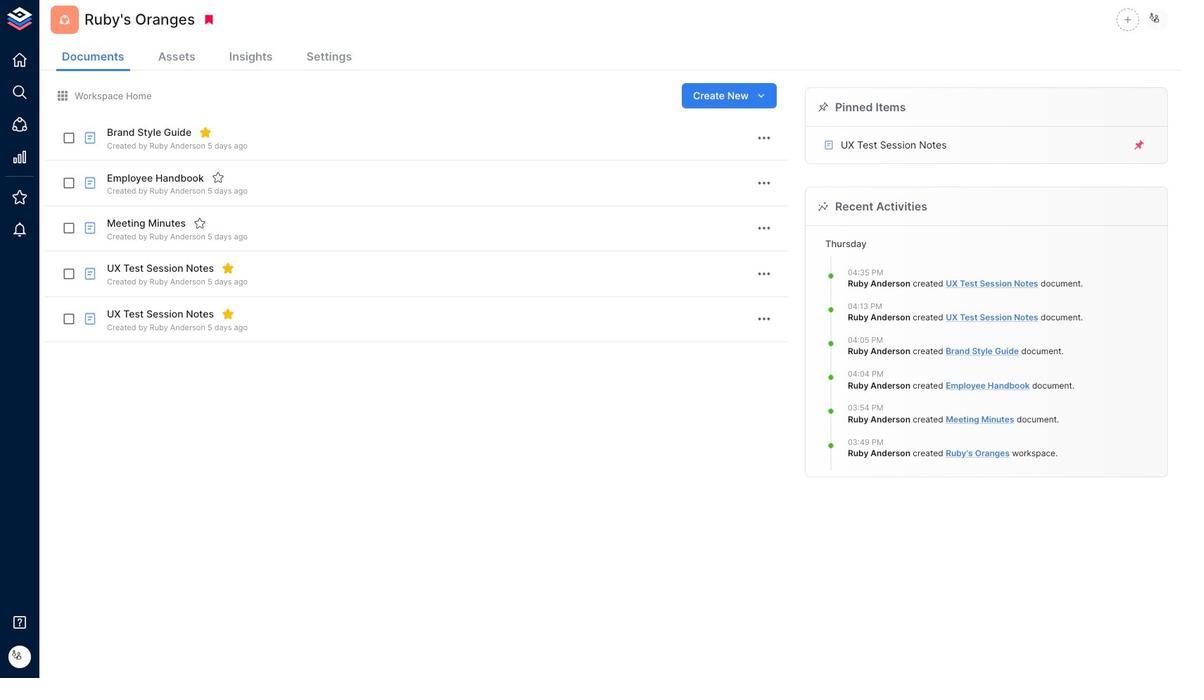 Task type: describe. For each thing, give the bounding box(es) containing it.
favorite image
[[212, 171, 224, 184]]

remove bookmark image
[[203, 13, 216, 26]]

remove favorite image
[[222, 262, 234, 275]]



Task type: vqa. For each thing, say whether or not it's contained in the screenshot.
bottom Remove Favorite image
yes



Task type: locate. For each thing, give the bounding box(es) containing it.
0 vertical spatial remove favorite image
[[199, 126, 212, 139]]

remove favorite image up favorite icon
[[199, 126, 212, 139]]

0 horizontal spatial remove favorite image
[[199, 126, 212, 139]]

ruby anderson image
[[1147, 8, 1170, 31]]

1 vertical spatial remove favorite image
[[222, 307, 234, 320]]

remove favorite image down remove favorite image
[[222, 307, 234, 320]]

favorite image
[[194, 217, 206, 229]]

unpin image
[[1134, 139, 1146, 152]]

1 horizontal spatial remove favorite image
[[222, 307, 234, 320]]

remove favorite image
[[199, 126, 212, 139], [222, 307, 234, 320]]



